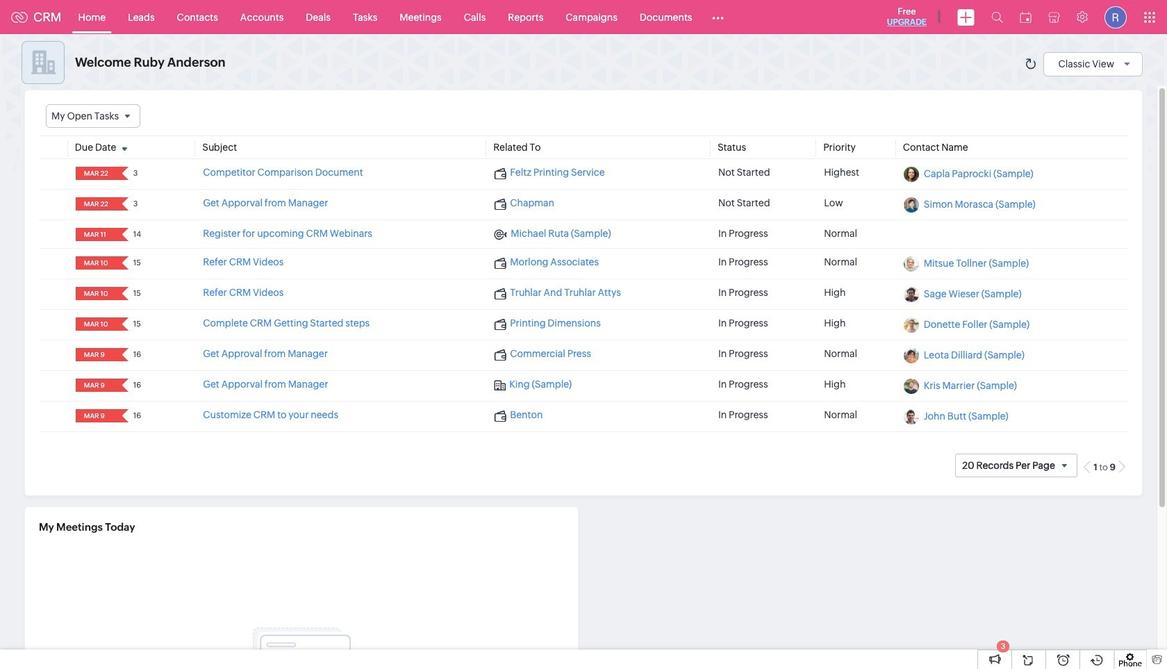 Task type: vqa. For each thing, say whether or not it's contained in the screenshot.
Lost in the left bottom of the page
no



Task type: locate. For each thing, give the bounding box(es) containing it.
search element
[[983, 0, 1012, 34]]

create menu image
[[958, 9, 975, 25]]

profile element
[[1097, 0, 1135, 34]]

search image
[[992, 11, 1003, 23]]

None field
[[46, 104, 140, 128], [80, 167, 112, 180], [80, 197, 112, 211], [80, 228, 112, 241], [80, 257, 112, 270], [80, 287, 112, 300], [80, 318, 112, 331], [80, 348, 112, 361], [80, 379, 112, 392], [80, 409, 112, 423], [46, 104, 140, 128], [80, 167, 112, 180], [80, 197, 112, 211], [80, 228, 112, 241], [80, 257, 112, 270], [80, 287, 112, 300], [80, 318, 112, 331], [80, 348, 112, 361], [80, 379, 112, 392], [80, 409, 112, 423]]

logo image
[[11, 11, 28, 23]]



Task type: describe. For each thing, give the bounding box(es) containing it.
calendar image
[[1020, 11, 1032, 23]]

profile image
[[1105, 6, 1127, 28]]

create menu element
[[949, 0, 983, 34]]

Other Modules field
[[704, 6, 733, 28]]



